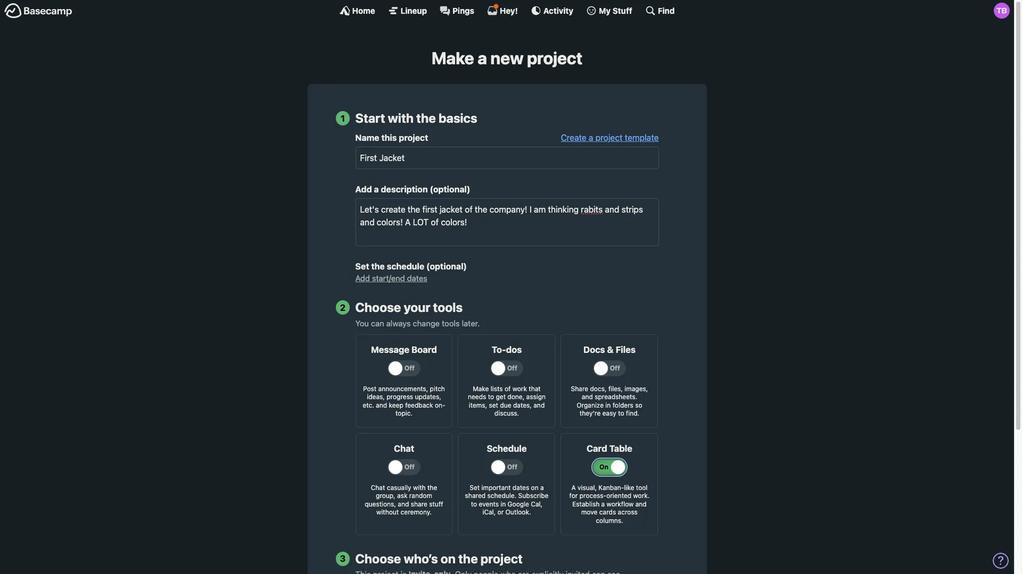 Task type: locate. For each thing, give the bounding box(es) containing it.
create
[[561, 133, 587, 143]]

make for make lists of work that needs to get done, assign items, set due dates, and discuss.
[[473, 385, 489, 393]]

1 vertical spatial dates
[[513, 484, 529, 492]]

the up start/end
[[371, 262, 385, 272]]

that
[[529, 385, 541, 393]]

assign
[[526, 393, 546, 401]]

1 vertical spatial (optional)
[[426, 262, 467, 272]]

start with the basics
[[355, 111, 477, 126]]

kanban-
[[599, 484, 624, 492]]

the up random
[[427, 484, 437, 492]]

without
[[376, 509, 399, 517]]

template
[[625, 133, 659, 143]]

2 vertical spatial to
[[471, 501, 477, 509]]

2 choose from the top
[[355, 552, 401, 567]]

or
[[497, 509, 504, 517]]

chat casually with the group, ask random questions, and share stuff without ceremony.
[[365, 484, 443, 517]]

tools
[[433, 300, 463, 315], [442, 319, 460, 328]]

message
[[371, 345, 409, 355]]

lists
[[491, 385, 503, 393]]

set inside set important dates on a shared schedule. subscribe to events in google cal, ical, or outlook.
[[470, 484, 480, 492]]

and down work.
[[635, 501, 647, 509]]

set
[[489, 402, 498, 410]]

new
[[490, 48, 524, 68]]

a visual, kanban-like tool for process-oriented work. establish a workflow and move cards across columns.
[[569, 484, 650, 525]]

important
[[482, 484, 511, 492]]

1 vertical spatial make
[[473, 385, 489, 393]]

create a project template link
[[561, 133, 659, 143]]

to inside make lists of work that needs to get done, assign items, set due dates, and discuss.
[[488, 393, 494, 401]]

and inside chat casually with the group, ask random questions, and share stuff without ceremony.
[[398, 501, 409, 509]]

0 horizontal spatial on
[[441, 552, 456, 567]]

(optional) right the schedule
[[426, 262, 467, 272]]

my
[[599, 6, 611, 15]]

a for create
[[589, 133, 593, 143]]

chat inside chat casually with the group, ask random questions, and share stuff without ceremony.
[[371, 484, 385, 492]]

1 vertical spatial to
[[618, 410, 624, 418]]

set up "add start/end dates" link
[[355, 262, 369, 272]]

chat
[[394, 444, 414, 455], [371, 484, 385, 492]]

my stuff button
[[586, 5, 632, 16]]

docs,
[[590, 385, 607, 393]]

a for make
[[478, 48, 487, 68]]

and up organize
[[582, 393, 593, 401]]

files
[[616, 345, 636, 355]]

to down folders
[[618, 410, 624, 418]]

2 horizontal spatial to
[[618, 410, 624, 418]]

and down assign
[[534, 402, 545, 410]]

add left description
[[355, 185, 372, 194]]

card
[[587, 444, 607, 455]]

google
[[508, 501, 529, 509]]

0 vertical spatial make
[[432, 48, 474, 68]]

schedule
[[487, 444, 527, 455]]

1 horizontal spatial in
[[605, 402, 611, 410]]

with up name this project
[[388, 111, 414, 126]]

0 vertical spatial in
[[605, 402, 611, 410]]

can
[[371, 319, 384, 328]]

(optional)
[[430, 185, 470, 194], [426, 262, 467, 272]]

1 horizontal spatial chat
[[394, 444, 414, 455]]

basics
[[439, 111, 477, 126]]

1 vertical spatial in
[[501, 501, 506, 509]]

the inside chat casually with the group, ask random questions, and share stuff without ceremony.
[[427, 484, 437, 492]]

with up random
[[413, 484, 426, 492]]

chat up group, at the left bottom of the page
[[371, 484, 385, 492]]

progress
[[387, 393, 413, 401]]

my stuff
[[599, 6, 632, 15]]

0 horizontal spatial set
[[355, 262, 369, 272]]

tyler black image
[[994, 3, 1010, 19]]

make down pings popup button
[[432, 48, 474, 68]]

add
[[355, 185, 372, 194], [355, 274, 370, 283]]

add left start/end
[[355, 274, 370, 283]]

who's
[[404, 552, 438, 567]]

outlook.
[[505, 509, 531, 517]]

a up cards
[[601, 501, 605, 509]]

the right 'who's'
[[458, 552, 478, 567]]

the inside the set the schedule (optional) add start/end dates
[[371, 262, 385, 272]]

start
[[355, 111, 385, 126]]

choose
[[355, 300, 401, 315], [355, 552, 401, 567]]

set inside the set the schedule (optional) add start/end dates
[[355, 262, 369, 272]]

0 vertical spatial add
[[355, 185, 372, 194]]

stuff
[[429, 501, 443, 509]]

1 vertical spatial choose
[[355, 552, 401, 567]]

schedule.
[[487, 493, 516, 501]]

a right create
[[589, 133, 593, 143]]

dates
[[407, 274, 427, 283], [513, 484, 529, 492]]

0 vertical spatial on
[[531, 484, 539, 492]]

to inside share docs, files, images, and spreadsheets. organize in folders so they're easy to find.
[[618, 410, 624, 418]]

in down schedule.
[[501, 501, 506, 509]]

and down the ideas,
[[376, 402, 387, 410]]

schedule
[[387, 262, 424, 272]]

chat for chat casually with the group, ask random questions, and share stuff without ceremony.
[[371, 484, 385, 492]]

of
[[505, 385, 511, 393]]

set for important
[[470, 484, 480, 492]]

1 add from the top
[[355, 185, 372, 194]]

across
[[618, 509, 638, 517]]

pitch
[[430, 385, 445, 393]]

the
[[416, 111, 436, 126], [371, 262, 385, 272], [427, 484, 437, 492], [458, 552, 478, 567]]

events
[[479, 501, 499, 509]]

1 horizontal spatial to
[[488, 393, 494, 401]]

1 choose from the top
[[355, 300, 401, 315]]

a inside set important dates on a shared schedule. subscribe to events in google cal, ical, or outlook.
[[540, 484, 544, 492]]

home link
[[339, 5, 375, 16]]

3
[[340, 554, 346, 565]]

(optional) right description
[[430, 185, 470, 194]]

pings button
[[440, 5, 474, 16]]

0 horizontal spatial chat
[[371, 484, 385, 492]]

set up shared
[[470, 484, 480, 492]]

dates down the schedule
[[407, 274, 427, 283]]

and inside share docs, files, images, and spreadsheets. organize in folders so they're easy to find.
[[582, 393, 593, 401]]

1 vertical spatial tools
[[442, 319, 460, 328]]

on inside set important dates on a shared schedule. subscribe to events in google cal, ical, or outlook.
[[531, 484, 539, 492]]

in up the easy
[[605, 402, 611, 410]]

your
[[404, 300, 430, 315]]

dates up subscribe
[[513, 484, 529, 492]]

0 horizontal spatial dates
[[407, 274, 427, 283]]

a left description
[[374, 185, 379, 194]]

to
[[488, 393, 494, 401], [618, 410, 624, 418], [471, 501, 477, 509]]

&
[[607, 345, 614, 355]]

topic.
[[396, 410, 413, 418]]

the left "basics"
[[416, 111, 436, 126]]

in
[[605, 402, 611, 410], [501, 501, 506, 509]]

columns.
[[596, 517, 623, 525]]

0 horizontal spatial in
[[501, 501, 506, 509]]

0 vertical spatial (optional)
[[430, 185, 470, 194]]

hey!
[[500, 6, 518, 15]]

1 vertical spatial set
[[470, 484, 480, 492]]

with
[[388, 111, 414, 126], [413, 484, 426, 492]]

0 vertical spatial choose
[[355, 300, 401, 315]]

to up 'set'
[[488, 393, 494, 401]]

activity link
[[531, 5, 573, 16]]

(optional) for set the schedule (optional) add start/end dates
[[426, 262, 467, 272]]

a up subscribe
[[540, 484, 544, 492]]

1 vertical spatial chat
[[371, 484, 385, 492]]

and down ask
[[398, 501, 409, 509]]

(optional) inside the set the schedule (optional) add start/end dates
[[426, 262, 467, 272]]

choose your tools
[[355, 300, 463, 315]]

1 horizontal spatial set
[[470, 484, 480, 492]]

name this project
[[355, 133, 428, 143]]

spreadsheets.
[[595, 393, 637, 401]]

a for add
[[374, 185, 379, 194]]

chat down topic.
[[394, 444, 414, 455]]

cards
[[599, 509, 616, 517]]

0 vertical spatial with
[[388, 111, 414, 126]]

1 horizontal spatial dates
[[513, 484, 529, 492]]

0 vertical spatial chat
[[394, 444, 414, 455]]

tools left "later."
[[442, 319, 460, 328]]

0 vertical spatial dates
[[407, 274, 427, 283]]

on right 'who's'
[[441, 552, 456, 567]]

set important dates on a shared schedule. subscribe to events in google cal, ical, or outlook.
[[465, 484, 549, 517]]

and inside make lists of work that needs to get done, assign items, set due dates, and discuss.
[[534, 402, 545, 410]]

1 horizontal spatial on
[[531, 484, 539, 492]]

2 add from the top
[[355, 274, 370, 283]]

0 horizontal spatial to
[[471, 501, 477, 509]]

make inside make lists of work that needs to get done, assign items, set due dates, and discuss.
[[473, 385, 489, 393]]

project down or
[[481, 552, 523, 567]]

to-dos
[[492, 345, 522, 355]]

description
[[381, 185, 428, 194]]

for
[[569, 493, 578, 501]]

to down shared
[[471, 501, 477, 509]]

0 vertical spatial to
[[488, 393, 494, 401]]

casually
[[387, 484, 411, 492]]

feedback
[[405, 402, 433, 410]]

a
[[571, 484, 576, 492]]

on up subscribe
[[531, 484, 539, 492]]

0 vertical spatial tools
[[433, 300, 463, 315]]

cal,
[[531, 501, 543, 509]]

questions,
[[365, 501, 396, 509]]

visual,
[[578, 484, 597, 492]]

choose right '3'
[[355, 552, 401, 567]]

tools up the change
[[433, 300, 463, 315]]

0 vertical spatial set
[[355, 262, 369, 272]]

a left new
[[478, 48, 487, 68]]

add start/end dates link
[[355, 274, 427, 283]]

1 vertical spatial add
[[355, 274, 370, 283]]

dates inside the set the schedule (optional) add start/end dates
[[407, 274, 427, 283]]

discuss.
[[494, 410, 519, 418]]

choose up can
[[355, 300, 401, 315]]

updates,
[[415, 393, 441, 401]]

like
[[624, 484, 634, 492]]

1 vertical spatial with
[[413, 484, 426, 492]]

make up needs
[[473, 385, 489, 393]]



Task type: vqa. For each thing, say whether or not it's contained in the screenshot.
keep
yes



Task type: describe. For each thing, give the bounding box(es) containing it.
docs
[[583, 345, 605, 355]]

a inside a visual, kanban-like tool for process-oriented work. establish a workflow and move cards across columns.
[[601, 501, 605, 509]]

files,
[[608, 385, 623, 393]]

shared
[[465, 493, 486, 501]]

ical,
[[483, 509, 496, 517]]

easy
[[602, 410, 616, 418]]

pings
[[453, 6, 474, 15]]

in inside share docs, files, images, and spreadsheets. organize in folders so they're easy to find.
[[605, 402, 611, 410]]

choose for choose your tools
[[355, 300, 401, 315]]

organize
[[577, 402, 604, 410]]

this
[[381, 133, 397, 143]]

tool
[[636, 484, 648, 492]]

group,
[[376, 493, 395, 501]]

1 vertical spatial on
[[441, 552, 456, 567]]

board
[[412, 345, 437, 355]]

so
[[635, 402, 642, 410]]

find
[[658, 6, 675, 15]]

announcements,
[[378, 385, 428, 393]]

set for the
[[355, 262, 369, 272]]

chat for chat
[[394, 444, 414, 455]]

lineup
[[401, 6, 427, 15]]

make lists of work that needs to get done, assign items, set due dates, and discuss.
[[468, 385, 546, 418]]

later.
[[462, 319, 480, 328]]

always
[[386, 319, 411, 328]]

project down start with the basics
[[399, 133, 428, 143]]

items,
[[469, 402, 487, 410]]

table
[[609, 444, 632, 455]]

and inside post announcements, pitch ideas, progress updates, etc. and keep feedback on- topic.
[[376, 402, 387, 410]]

random
[[409, 493, 432, 501]]

move
[[581, 509, 598, 517]]

set the schedule (optional) add start/end dates
[[355, 262, 467, 283]]

to-
[[492, 345, 506, 355]]

dates,
[[513, 402, 532, 410]]

post announcements, pitch ideas, progress updates, etc. and keep feedback on- topic.
[[363, 385, 445, 418]]

share
[[571, 385, 588, 393]]

dos
[[506, 345, 522, 355]]

get
[[496, 393, 506, 401]]

share
[[411, 501, 427, 509]]

dates inside set important dates on a shared schedule. subscribe to events in google cal, ical, or outlook.
[[513, 484, 529, 492]]

establish
[[572, 501, 600, 509]]

share docs, files, images, and spreadsheets. organize in folders so they're easy to find.
[[571, 385, 648, 418]]

ask
[[397, 493, 407, 501]]

project left template
[[596, 133, 623, 143]]

create a project template
[[561, 133, 659, 143]]

workflow
[[607, 501, 634, 509]]

activity
[[543, 6, 573, 15]]

(optional) for add a description (optional)
[[430, 185, 470, 194]]

1
[[341, 113, 345, 124]]

you
[[355, 319, 369, 328]]

main element
[[0, 0, 1014, 21]]

add a description (optional)
[[355, 185, 470, 194]]

ideas,
[[367, 393, 385, 401]]

oriented
[[606, 493, 631, 501]]

docs & files
[[583, 345, 636, 355]]

Name this project text field
[[355, 147, 659, 169]]

choose who's on the project
[[355, 552, 523, 567]]

stuff
[[613, 6, 632, 15]]

post
[[363, 385, 376, 393]]

switch accounts image
[[4, 3, 72, 19]]

message board
[[371, 345, 437, 355]]

keep
[[389, 402, 403, 410]]

ceremony.
[[401, 509, 432, 517]]

home
[[352, 6, 375, 15]]

hey! button
[[487, 4, 518, 16]]

due
[[500, 402, 511, 410]]

in inside set important dates on a shared schedule. subscribe to events in google cal, ical, or outlook.
[[501, 501, 506, 509]]

to inside set important dates on a shared schedule. subscribe to events in google cal, ical, or outlook.
[[471, 501, 477, 509]]

etc.
[[363, 402, 374, 410]]

on-
[[435, 402, 445, 410]]

with inside chat casually with the group, ask random questions, and share stuff without ceremony.
[[413, 484, 426, 492]]

start/end
[[372, 274, 405, 283]]

you can always change tools later.
[[355, 319, 480, 328]]

find.
[[626, 410, 639, 418]]

make a new project
[[432, 48, 582, 68]]

they're
[[580, 410, 601, 418]]

work.
[[633, 493, 650, 501]]

images,
[[625, 385, 648, 393]]

choose for choose who's on the project
[[355, 552, 401, 567]]

Add a description (optional) text field
[[355, 199, 659, 247]]

add inside the set the schedule (optional) add start/end dates
[[355, 274, 370, 283]]

and inside a visual, kanban-like tool for process-oriented work. establish a workflow and move cards across columns.
[[635, 501, 647, 509]]

folders
[[613, 402, 633, 410]]

lineup link
[[388, 5, 427, 16]]

project down activity link
[[527, 48, 582, 68]]

make for make a new project
[[432, 48, 474, 68]]



